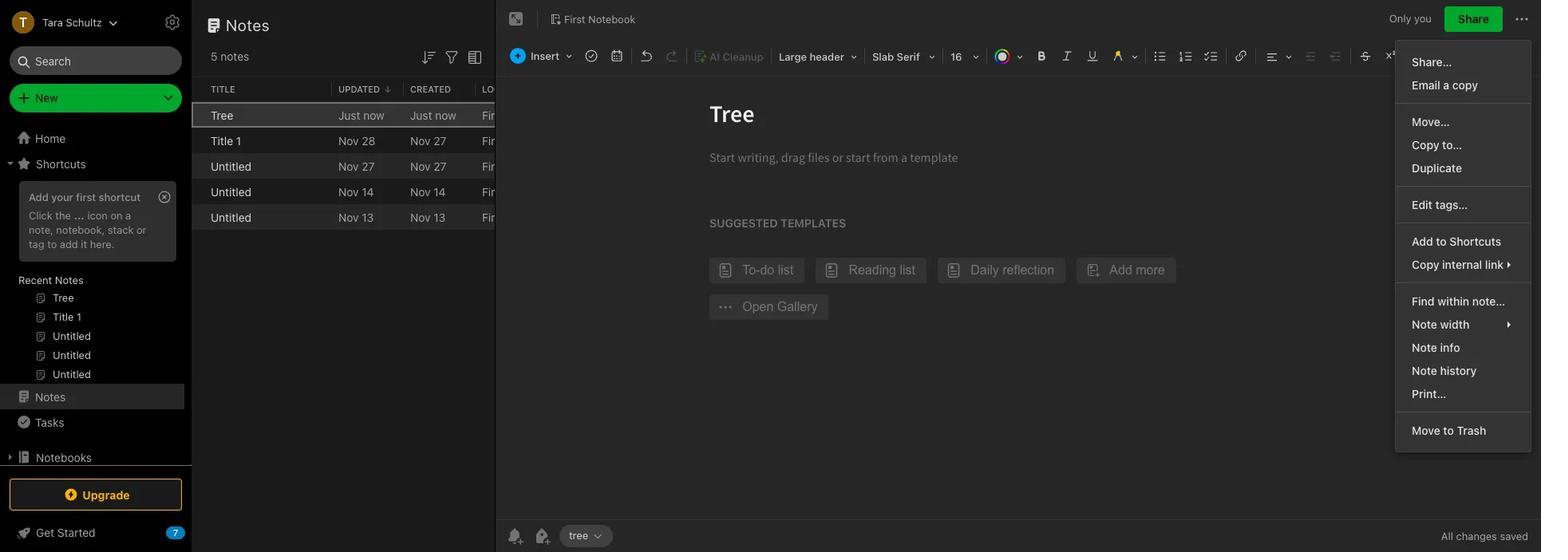 Task type: describe. For each thing, give the bounding box(es) containing it.
tree containing home
[[0, 125, 192, 552]]

edit tags…
[[1412, 198, 1468, 212]]

5
[[211, 49, 218, 63]]

Account field
[[0, 6, 118, 38]]

note history
[[1412, 364, 1477, 378]]

edit tags… link
[[1396, 193, 1531, 216]]

add your first shortcut
[[29, 191, 141, 204]]

first for nov 27
[[482, 159, 505, 173]]

note width
[[1412, 318, 1470, 331]]

to for move
[[1444, 424, 1454, 437]]

move… link
[[1396, 110, 1531, 133]]

Font family field
[[867, 45, 941, 68]]

move to trash link
[[1396, 419, 1531, 442]]

the
[[55, 209, 71, 222]]

more actions image
[[1513, 10, 1532, 29]]

a inside icon on a note, notebook, stack or tag to add it here.
[[125, 209, 131, 222]]

upgrade
[[82, 488, 130, 502]]

add for add your first shortcut
[[29, 191, 49, 204]]

move…
[[1412, 115, 1450, 129]]

your
[[51, 191, 73, 204]]

large header
[[779, 50, 845, 63]]

notebook inside button
[[588, 12, 636, 25]]

share…
[[1412, 55, 1452, 69]]

shortcuts inside button
[[36, 157, 86, 170]]

it
[[81, 238, 87, 251]]

notebook,
[[56, 223, 105, 236]]

copy internal link link
[[1396, 253, 1531, 276]]

get
[[36, 526, 54, 540]]

add filters image
[[442, 48, 461, 67]]

Copy internal link field
[[1396, 253, 1531, 276]]

numbered list image
[[1175, 45, 1197, 67]]

new button
[[10, 84, 182, 113]]

dropdown list menu
[[1396, 50, 1531, 442]]

insert
[[531, 49, 560, 62]]

share
[[1458, 12, 1490, 26]]

1 vertical spatial notes
[[55, 274, 84, 287]]

add to shortcuts link
[[1396, 230, 1531, 253]]

within
[[1438, 295, 1470, 308]]

row group containing tree
[[192, 102, 763, 230]]

16
[[951, 50, 962, 63]]

first notebook for nov 27
[[482, 159, 558, 173]]

tara
[[42, 16, 63, 28]]

title 1
[[211, 134, 241, 147]]

add to shortcuts
[[1412, 235, 1502, 248]]

stack
[[108, 223, 134, 236]]

icon on a note, notebook, stack or tag to add it here.
[[29, 209, 147, 251]]

Highlight field
[[1106, 45, 1144, 68]]

serif
[[897, 50, 920, 63]]

27 for 27
[[434, 159, 447, 173]]

copy to… link
[[1396, 133, 1531, 156]]

schultz
[[66, 16, 102, 28]]

tasks button
[[0, 410, 184, 435]]

recent
[[18, 274, 52, 287]]

new
[[35, 91, 58, 105]]

note for note info
[[1412, 341, 1438, 354]]

1 13 from the left
[[362, 210, 374, 224]]

info
[[1441, 341, 1461, 354]]

tree Tag actions field
[[588, 531, 604, 542]]

first for nov 28
[[482, 134, 505, 147]]

note width link
[[1396, 313, 1531, 336]]

title for title 1
[[211, 134, 233, 147]]

first notebook inside button
[[564, 12, 636, 25]]

shortcut
[[99, 191, 141, 204]]

tasks
[[35, 416, 64, 429]]

settings image
[[163, 13, 182, 32]]

strikethrough image
[[1355, 45, 1377, 67]]

move to trash
[[1412, 424, 1487, 437]]

1 now from the left
[[363, 108, 385, 122]]

all changes saved
[[1442, 530, 1529, 543]]

superscript image
[[1380, 45, 1403, 67]]

nov 27 for 28
[[410, 134, 447, 147]]

history
[[1441, 364, 1477, 378]]

updated
[[338, 84, 380, 94]]

note for note width
[[1412, 318, 1438, 331]]

on
[[111, 209, 123, 222]]

notebooks
[[36, 451, 92, 464]]

Font color field
[[989, 45, 1029, 68]]

note…
[[1473, 295, 1506, 308]]

2 14 from the left
[[434, 185, 446, 198]]

task image
[[580, 45, 603, 67]]

email a copy
[[1412, 78, 1478, 92]]

notes link
[[0, 384, 184, 410]]

all
[[1442, 530, 1454, 543]]

share button
[[1445, 6, 1503, 32]]

first inside button
[[564, 12, 586, 25]]

duplicate link
[[1396, 156, 1531, 180]]

...
[[74, 209, 84, 222]]

28
[[362, 134, 376, 147]]

tree
[[211, 108, 233, 122]]

you
[[1415, 12, 1432, 25]]

created
[[410, 84, 451, 94]]

Heading level field
[[774, 45, 863, 68]]

print… link
[[1396, 382, 1531, 406]]

shortcuts button
[[0, 151, 184, 176]]

Insert field
[[506, 45, 578, 67]]

email a copy link
[[1396, 73, 1531, 97]]

add a reminder image
[[505, 527, 524, 546]]

saved
[[1500, 530, 1529, 543]]

started
[[57, 526, 95, 540]]

More actions field
[[1513, 6, 1532, 32]]



Task type: locate. For each thing, give the bounding box(es) containing it.
note,
[[29, 223, 53, 236]]

2 now from the left
[[435, 108, 456, 122]]

0 horizontal spatial just
[[338, 108, 360, 122]]

1 horizontal spatial add
[[1412, 235, 1434, 248]]

1 horizontal spatial shortcuts
[[1450, 235, 1502, 248]]

shortcuts
[[36, 157, 86, 170], [1450, 235, 1502, 248]]

0 horizontal spatial a
[[125, 209, 131, 222]]

note window element
[[496, 0, 1542, 552]]

2 just from the left
[[410, 108, 432, 122]]

notebook for 27
[[508, 159, 558, 173]]

first notebook for nov 28
[[482, 134, 558, 147]]

notebooks link
[[0, 445, 184, 470]]

first
[[564, 12, 586, 25], [482, 108, 505, 122], [482, 134, 505, 147], [482, 159, 505, 173], [482, 185, 505, 198], [482, 210, 505, 224]]

now up 28
[[363, 108, 385, 122]]

click to collapse image
[[186, 523, 198, 542]]

recent notes
[[18, 274, 84, 287]]

checklist image
[[1201, 45, 1223, 67]]

27
[[434, 134, 447, 147], [362, 159, 375, 173], [434, 159, 447, 173]]

notes up notes
[[226, 16, 270, 34]]

notes right recent
[[55, 274, 84, 287]]

add up click
[[29, 191, 49, 204]]

1 horizontal spatial nov 13
[[410, 210, 446, 224]]

untitled for nov 27
[[211, 159, 252, 173]]

expand note image
[[507, 10, 526, 29]]

click the ...
[[29, 209, 84, 222]]

location
[[482, 84, 527, 94]]

copy to…
[[1412, 138, 1463, 152]]

2 vertical spatial notes
[[35, 390, 66, 404]]

note
[[1412, 318, 1438, 331], [1412, 341, 1438, 354], [1412, 364, 1438, 378]]

1
[[236, 134, 241, 147]]

email
[[1412, 78, 1441, 92]]

add
[[29, 191, 49, 204], [1412, 235, 1434, 248]]

tags…
[[1436, 198, 1468, 212]]

nov 28
[[338, 134, 376, 147]]

more image
[[1434, 45, 1483, 67]]

Add filters field
[[442, 46, 461, 67]]

1 vertical spatial note
[[1412, 341, 1438, 354]]

untitled for nov 14
[[211, 185, 252, 198]]

underline image
[[1082, 45, 1104, 67]]

note inside 'link'
[[1412, 318, 1438, 331]]

1 title from the top
[[211, 84, 235, 94]]

copy left internal
[[1412, 258, 1440, 271]]

first
[[76, 191, 96, 204]]

note info
[[1412, 341, 1461, 354]]

note history link
[[1396, 359, 1531, 382]]

first notebook button
[[544, 8, 641, 30]]

untitled for nov 13
[[211, 210, 252, 224]]

first for nov 13
[[482, 210, 505, 224]]

Font size field
[[945, 45, 985, 68]]

shortcuts inside dropdown list menu
[[1450, 235, 1502, 248]]

tara schultz
[[42, 16, 102, 28]]

notebook for 28
[[508, 134, 558, 147]]

to for add
[[1436, 235, 1447, 248]]

1 horizontal spatial 13
[[434, 210, 446, 224]]

Alignment field
[[1258, 45, 1298, 68]]

0 horizontal spatial 13
[[362, 210, 374, 224]]

0 horizontal spatial nov 13
[[338, 210, 374, 224]]

0 vertical spatial notes
[[226, 16, 270, 34]]

copy internal link
[[1412, 258, 1504, 271]]

title for title
[[211, 84, 235, 94]]

icon
[[87, 209, 108, 222]]

only you
[[1390, 12, 1432, 25]]

None search field
[[21, 46, 171, 75]]

0 vertical spatial add
[[29, 191, 49, 204]]

27 for 28
[[434, 134, 447, 147]]

bold image
[[1031, 45, 1053, 67]]

to inside icon on a note, notebook, stack or tag to add it here.
[[47, 238, 57, 251]]

edit
[[1412, 198, 1433, 212]]

changes
[[1457, 530, 1498, 543]]

find within note… link
[[1396, 290, 1531, 313]]

1 nov 13 from the left
[[338, 210, 374, 224]]

now
[[363, 108, 385, 122], [435, 108, 456, 122]]

find
[[1412, 295, 1435, 308]]

width
[[1441, 318, 1470, 331]]

row group
[[192, 102, 763, 230]]

move
[[1412, 424, 1441, 437]]

add inside dropdown list menu
[[1412, 235, 1434, 248]]

Search text field
[[21, 46, 171, 75]]

notes
[[221, 49, 249, 63]]

2 title from the top
[[211, 134, 233, 147]]

share… link
[[1396, 50, 1531, 73]]

0 vertical spatial shortcuts
[[36, 157, 86, 170]]

1 vertical spatial add
[[1412, 235, 1434, 248]]

tree
[[0, 125, 192, 552]]

7
[[173, 528, 178, 538]]

0 horizontal spatial now
[[363, 108, 385, 122]]

tag
[[29, 238, 44, 251]]

home link
[[0, 125, 192, 151]]

cell
[[192, 102, 204, 128]]

to up copy internal link
[[1436, 235, 1447, 248]]

upgrade button
[[10, 479, 182, 511]]

get started
[[36, 526, 95, 540]]

first for nov 14
[[482, 185, 505, 198]]

0 horizontal spatial add
[[29, 191, 49, 204]]

1 horizontal spatial now
[[435, 108, 456, 122]]

1 nov 14 from the left
[[338, 185, 374, 198]]

1 untitled from the top
[[211, 159, 252, 173]]

slab serif
[[873, 50, 920, 63]]

copy for copy to…
[[1412, 138, 1440, 152]]

0 vertical spatial note
[[1412, 318, 1438, 331]]

add for add to shortcuts
[[1412, 235, 1434, 248]]

0 vertical spatial copy
[[1412, 138, 1440, 152]]

subscript image
[[1406, 45, 1428, 67]]

2 just now from the left
[[410, 108, 456, 122]]

1 vertical spatial a
[[125, 209, 131, 222]]

only
[[1390, 12, 1412, 25]]

a left 'copy'
[[1444, 78, 1450, 92]]

0 horizontal spatial shortcuts
[[36, 157, 86, 170]]

Help and Learning task checklist field
[[0, 521, 192, 546]]

just
[[338, 108, 360, 122], [410, 108, 432, 122]]

group containing add your first shortcut
[[0, 176, 184, 390]]

notes
[[226, 16, 270, 34], [55, 274, 84, 287], [35, 390, 66, 404]]

title left 1
[[211, 134, 233, 147]]

2 13 from the left
[[434, 210, 446, 224]]

nov
[[338, 134, 359, 147], [410, 134, 431, 147], [338, 159, 359, 173], [410, 159, 431, 173], [338, 185, 359, 198], [410, 185, 431, 198], [338, 210, 359, 224], [410, 210, 431, 224]]

just now up nov 28
[[338, 108, 385, 122]]

group
[[0, 176, 184, 390]]

nov 27
[[410, 134, 447, 147], [338, 159, 375, 173], [410, 159, 447, 173]]

a inside dropdown list menu
[[1444, 78, 1450, 92]]

1 note from the top
[[1412, 318, 1438, 331]]

note up "print…"
[[1412, 364, 1438, 378]]

untitled
[[211, 159, 252, 173], [211, 185, 252, 198], [211, 210, 252, 224]]

nov 27 for 27
[[410, 159, 447, 173]]

1 just now from the left
[[338, 108, 385, 122]]

first notebook for nov 13
[[482, 210, 558, 224]]

0 vertical spatial untitled
[[211, 159, 252, 173]]

2 note from the top
[[1412, 341, 1438, 354]]

add
[[60, 238, 78, 251]]

13
[[362, 210, 374, 224], [434, 210, 446, 224]]

just up nov 28
[[338, 108, 360, 122]]

add tag image
[[532, 527, 552, 546]]

first notebook for nov 14
[[482, 185, 558, 198]]

2 vertical spatial note
[[1412, 364, 1438, 378]]

2 vertical spatial untitled
[[211, 210, 252, 224]]

2 nov 14 from the left
[[410, 185, 446, 198]]

1 horizontal spatial 14
[[434, 185, 446, 198]]

just down created
[[410, 108, 432, 122]]

italic image
[[1056, 45, 1078, 67]]

Sort options field
[[419, 46, 438, 67]]

calendar event image
[[606, 45, 628, 67]]

1 just from the left
[[338, 108, 360, 122]]

undo image
[[635, 45, 658, 67]]

3 note from the top
[[1412, 364, 1438, 378]]

shortcuts up copy internal link field
[[1450, 235, 1502, 248]]

to right move
[[1444, 424, 1454, 437]]

a right on
[[125, 209, 131, 222]]

note left info
[[1412, 341, 1438, 354]]

copy
[[1453, 78, 1478, 92]]

to…
[[1443, 138, 1463, 152]]

group inside tree
[[0, 176, 184, 390]]

just now down created
[[410, 108, 456, 122]]

1 14 from the left
[[362, 185, 374, 198]]

1 vertical spatial untitled
[[211, 185, 252, 198]]

internal
[[1443, 258, 1483, 271]]

View options field
[[461, 46, 485, 67]]

expand notebooks image
[[4, 451, 17, 464]]

shortcuts down home
[[36, 157, 86, 170]]

copy inside field
[[1412, 258, 1440, 271]]

5 notes
[[211, 49, 249, 63]]

1 horizontal spatial just now
[[410, 108, 456, 122]]

add inside tree
[[29, 191, 49, 204]]

cell inside row group
[[192, 102, 204, 128]]

just now
[[338, 108, 385, 122], [410, 108, 456, 122]]

1 vertical spatial copy
[[1412, 258, 1440, 271]]

0 vertical spatial title
[[211, 84, 235, 94]]

home
[[35, 131, 66, 145]]

tree button
[[560, 525, 613, 548]]

duplicate
[[1412, 161, 1462, 175]]

add down edit
[[1412, 235, 1434, 248]]

2 nov 13 from the left
[[410, 210, 446, 224]]

bulleted list image
[[1150, 45, 1172, 67]]

0 horizontal spatial 14
[[362, 185, 374, 198]]

slab
[[873, 50, 894, 63]]

copy down 'move…' on the right
[[1412, 138, 1440, 152]]

title
[[211, 84, 235, 94], [211, 134, 233, 147]]

note down find at the bottom of the page
[[1412, 318, 1438, 331]]

notes up tasks
[[35, 390, 66, 404]]

Note width field
[[1396, 313, 1531, 336]]

tree
[[569, 529, 588, 542]]

3 untitled from the top
[[211, 210, 252, 224]]

0 horizontal spatial just now
[[338, 108, 385, 122]]

find within note…
[[1412, 295, 1506, 308]]

1 horizontal spatial a
[[1444, 78, 1450, 92]]

notebook for 13
[[508, 210, 558, 224]]

copy for copy internal link
[[1412, 258, 1440, 271]]

link
[[1486, 258, 1504, 271]]

1 horizontal spatial nov 14
[[410, 185, 446, 198]]

2 untitled from the top
[[211, 185, 252, 198]]

trash
[[1457, 424, 1487, 437]]

click
[[29, 209, 53, 222]]

0 horizontal spatial nov 14
[[338, 185, 374, 198]]

1 horizontal spatial just
[[410, 108, 432, 122]]

insert link image
[[1230, 45, 1253, 67]]

1 copy from the top
[[1412, 138, 1440, 152]]

print…
[[1412, 387, 1447, 401]]

1 vertical spatial title
[[211, 134, 233, 147]]

note info link
[[1396, 336, 1531, 359]]

note for note history
[[1412, 364, 1438, 378]]

2 copy from the top
[[1412, 258, 1440, 271]]

Note Editor text field
[[496, 77, 1542, 520]]

now down created
[[435, 108, 456, 122]]

1 vertical spatial shortcuts
[[1450, 235, 1502, 248]]

0 vertical spatial a
[[1444, 78, 1450, 92]]

title up tree
[[211, 84, 235, 94]]

to right tag
[[47, 238, 57, 251]]

notebook for 14
[[508, 185, 558, 198]]

or
[[137, 223, 147, 236]]



Task type: vqa. For each thing, say whether or not it's contained in the screenshot.
the 'Location'
yes



